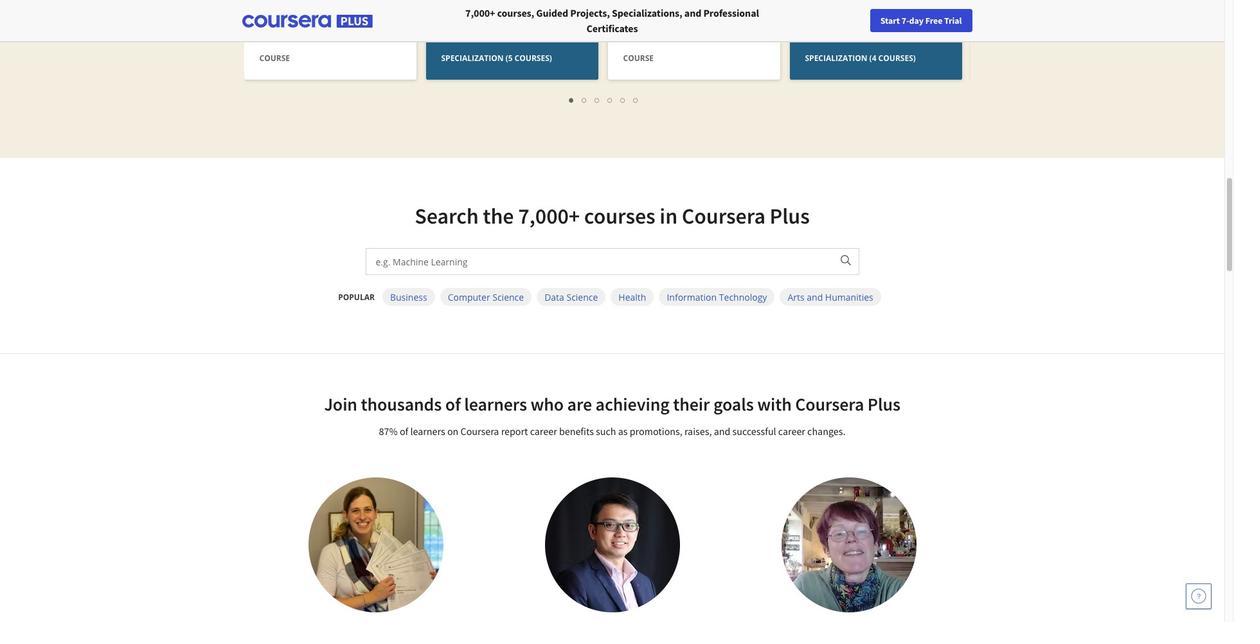 Task type: describe. For each thing, give the bounding box(es) containing it.
2 vertical spatial coursera
[[461, 425, 499, 438]]

4
[[608, 94, 613, 106]]

trial
[[944, 15, 962, 26]]

science for computer science
[[493, 291, 524, 303]]

are
[[567, 393, 592, 416]]

benefits
[[559, 425, 594, 438]]

specialization for specialization (4 courses)
[[805, 53, 867, 64]]

introduction to programming with python and java. university of pennsylvania. specialization (4 courses) element
[[790, 0, 962, 83]]

of for pennsylvania
[[849, 1, 858, 13]]

certificates
[[587, 22, 638, 35]]

python for everybody. university of michigan. specialization (5 courses) element
[[426, 0, 598, 83]]

2 button
[[578, 93, 591, 107]]

report
[[501, 425, 528, 438]]

87% of learners on coursera report career benefits such as promotions, raises, and successful career changes.
[[379, 425, 846, 438]]

university
[[805, 1, 847, 13]]

and inside button
[[807, 291, 823, 303]]

technology
[[719, 291, 767, 303]]

2
[[582, 94, 587, 106]]

career
[[969, 15, 994, 26]]

(4
[[869, 53, 876, 64]]

2 career from the left
[[778, 425, 805, 438]]

achieving
[[596, 393, 670, 416]]

1 horizontal spatial plus
[[868, 393, 900, 416]]

guided
[[536, 6, 568, 19]]

raises,
[[685, 425, 712, 438]]

join thousands of learners who are achieving their goals with coursera plus
[[324, 393, 900, 416]]

1 career from the left
[[530, 425, 557, 438]]

changes.
[[807, 425, 846, 438]]

leading teams: developing as a leader. university of illinois at urbana-champaign. course element
[[244, 0, 416, 83]]

thousands
[[361, 393, 442, 416]]

(5
[[506, 53, 513, 64]]

6
[[633, 94, 639, 106]]

1 vertical spatial learners
[[410, 425, 445, 438]]

help center image
[[1191, 589, 1207, 604]]

courses,
[[497, 6, 534, 19]]

information
[[667, 291, 717, 303]]

87%
[[379, 425, 398, 438]]

7,000+ courses, guided projects, specializations, and professional certificates
[[465, 6, 759, 35]]

specializations,
[[612, 6, 682, 19]]

health button
[[611, 288, 654, 306]]

popular
[[338, 292, 375, 302]]

and inside 7,000+ courses, guided projects, specializations, and professional certificates
[[684, 6, 701, 19]]

data
[[545, 291, 564, 303]]

5
[[621, 94, 626, 106]]

start 7-day free trial button
[[870, 9, 972, 32]]

business button
[[382, 288, 435, 306]]

information technology
[[667, 291, 767, 303]]

7,000+ inside 7,000+ courses, guided projects, specializations, and professional certificates
[[465, 6, 495, 19]]

science for data science
[[567, 291, 598, 303]]

3
[[595, 94, 600, 106]]

courses) for specialization (5 courses)
[[515, 53, 552, 64]]

0 horizontal spatial plus
[[770, 202, 810, 229]]

1 course from the left
[[259, 53, 290, 64]]

promotions,
[[630, 425, 682, 438]]

specialization for specialization (5 courses)
[[441, 53, 504, 64]]

6 button
[[630, 93, 642, 107]]

search the 7,000+ courses in coursera plus
[[415, 202, 810, 229]]

successful
[[732, 425, 776, 438]]

goals
[[713, 393, 754, 416]]



Task type: vqa. For each thing, say whether or not it's contained in the screenshot.
Explore more certificates by category's Explore
no



Task type: locate. For each thing, give the bounding box(es) containing it.
1 horizontal spatial specialization
[[805, 53, 867, 64]]

courses) right (5
[[515, 53, 552, 64]]

4 button
[[604, 93, 617, 107]]

arts and humanities
[[788, 291, 873, 303]]

1 vertical spatial and
[[807, 291, 823, 303]]

find your new career
[[913, 15, 994, 26]]

0 horizontal spatial learners
[[410, 425, 445, 438]]

1 horizontal spatial 7,000+
[[518, 202, 580, 229]]

courses) for specialization (4 courses)
[[878, 53, 916, 64]]

as
[[618, 425, 628, 438]]

Search the 7,000+ courses in Coursera Plus text field
[[366, 249, 832, 274]]

0 horizontal spatial course
[[259, 53, 290, 64]]

day
[[909, 15, 924, 26]]

learners left on at the bottom left of the page
[[410, 425, 445, 438]]

and left professional
[[684, 6, 701, 19]]

career down with
[[778, 425, 805, 438]]

pennsylvania
[[860, 1, 915, 13]]

1 horizontal spatial coursera
[[682, 202, 765, 229]]

1
[[569, 94, 574, 106]]

2 vertical spatial and
[[714, 425, 730, 438]]

of
[[849, 1, 858, 13], [445, 393, 461, 416], [400, 425, 408, 438]]

find
[[913, 15, 930, 26]]

data science
[[545, 291, 598, 303]]

your
[[932, 15, 949, 26]]

course down certificates
[[623, 53, 654, 64]]

professional
[[703, 6, 759, 19]]

learner image shi jie f. image
[[545, 478, 680, 613]]

1 horizontal spatial career
[[778, 425, 805, 438]]

0 vertical spatial 7,000+
[[465, 6, 495, 19]]

1 vertical spatial coursera
[[795, 393, 864, 416]]

of for learners
[[400, 425, 408, 438]]

specialization left (5
[[441, 53, 504, 64]]

list
[[250, 93, 957, 107]]

start 7-day free trial
[[880, 15, 962, 26]]

information technology button
[[659, 288, 775, 306]]

1 specialization from the left
[[441, 53, 504, 64]]

1 vertical spatial 7,000+
[[518, 202, 580, 229]]

learners up report
[[464, 393, 527, 416]]

specialization
[[441, 53, 504, 64], [805, 53, 867, 64]]

plus
[[770, 202, 810, 229], [868, 393, 900, 416]]

career
[[530, 425, 557, 438], [778, 425, 805, 438]]

specialization (5 courses)
[[441, 53, 552, 64]]

of up on at the bottom left of the page
[[445, 393, 461, 416]]

2 science from the left
[[567, 291, 598, 303]]

data science button
[[537, 288, 606, 306]]

0 vertical spatial coursera
[[682, 202, 765, 229]]

humanities
[[825, 291, 873, 303]]

start
[[880, 15, 900, 26]]

course down coursera plus image
[[259, 53, 290, 64]]

0 horizontal spatial and
[[684, 6, 701, 19]]

computer
[[448, 291, 490, 303]]

new
[[950, 15, 967, 26]]

3 button
[[591, 93, 604, 107]]

science
[[493, 291, 524, 303], [567, 291, 598, 303]]

find your new career link
[[907, 13, 1000, 29]]

1 horizontal spatial course
[[623, 53, 654, 64]]

coursera right on at the bottom left of the page
[[461, 425, 499, 438]]

free
[[925, 15, 943, 26]]

0 horizontal spatial science
[[493, 291, 524, 303]]

1 courses) from the left
[[515, 53, 552, 64]]

the
[[483, 202, 514, 229]]

who
[[531, 393, 564, 416]]

coursera right in on the right top
[[682, 202, 765, 229]]

join
[[324, 393, 357, 416]]

coursera plus image
[[242, 15, 372, 28]]

1 horizontal spatial science
[[567, 291, 598, 303]]

learner image abigail p. image
[[308, 478, 443, 613]]

of right 87%
[[400, 425, 408, 438]]

0 horizontal spatial coursera
[[461, 425, 499, 438]]

2 vertical spatial of
[[400, 425, 408, 438]]

5 button
[[617, 93, 630, 107]]

1 vertical spatial plus
[[868, 393, 900, 416]]

business
[[390, 291, 427, 303]]

search
[[415, 202, 479, 229]]

2 horizontal spatial coursera
[[795, 393, 864, 416]]

7,000+
[[465, 6, 495, 19], [518, 202, 580, 229]]

health
[[619, 291, 646, 303]]

on
[[447, 425, 459, 438]]

2 course from the left
[[623, 53, 654, 64]]

1 science from the left
[[493, 291, 524, 303]]

2 specialization from the left
[[805, 53, 867, 64]]

courses)
[[515, 53, 552, 64], [878, 53, 916, 64]]

their
[[673, 393, 710, 416]]

arts and humanities button
[[780, 288, 881, 306]]

0 horizontal spatial specialization
[[441, 53, 504, 64]]

learners
[[464, 393, 527, 416], [410, 425, 445, 438]]

1 button
[[565, 93, 578, 107]]

computer science
[[448, 291, 524, 303]]

0 horizontal spatial career
[[530, 425, 557, 438]]

7,000+ right the
[[518, 202, 580, 229]]

courses
[[584, 202, 655, 229]]

learner image inés k. image
[[781, 478, 916, 613]]

0 horizontal spatial 7,000+
[[465, 6, 495, 19]]

university of pennsylvania
[[805, 1, 915, 13]]

1 horizontal spatial courses)
[[878, 53, 916, 64]]

0 horizontal spatial courses)
[[515, 53, 552, 64]]

7-
[[902, 15, 909, 26]]

course
[[259, 53, 290, 64], [623, 53, 654, 64]]

projects,
[[570, 6, 610, 19]]

courses) right (4
[[878, 53, 916, 64]]

0 vertical spatial and
[[684, 6, 701, 19]]

with
[[757, 393, 792, 416]]

coursera
[[682, 202, 765, 229], [795, 393, 864, 416], [461, 425, 499, 438]]

in
[[660, 202, 678, 229]]

career down who
[[530, 425, 557, 438]]

0 horizontal spatial of
[[400, 425, 408, 438]]

of right university
[[849, 1, 858, 13]]

the structured query language (sql). university of colorado boulder. course element
[[608, 0, 780, 83]]

None search field
[[177, 8, 485, 34]]

such
[[596, 425, 616, 438]]

arts
[[788, 291, 805, 303]]

0 vertical spatial learners
[[464, 393, 527, 416]]

of inside introduction to programming with python and java. university of pennsylvania. specialization (4 courses) element
[[849, 1, 858, 13]]

specialization left (4
[[805, 53, 867, 64]]

7,000+ left courses,
[[465, 6, 495, 19]]

2 horizontal spatial and
[[807, 291, 823, 303]]

1 vertical spatial of
[[445, 393, 461, 416]]

and right raises,
[[714, 425, 730, 438]]

2 horizontal spatial of
[[849, 1, 858, 13]]

science right data
[[567, 291, 598, 303]]

coursera up changes.
[[795, 393, 864, 416]]

1 horizontal spatial learners
[[464, 393, 527, 416]]

and right arts
[[807, 291, 823, 303]]

0 vertical spatial plus
[[770, 202, 810, 229]]

specialization (4 courses)
[[805, 53, 916, 64]]

0 vertical spatial of
[[849, 1, 858, 13]]

1 horizontal spatial and
[[714, 425, 730, 438]]

science right computer at the left top of the page
[[493, 291, 524, 303]]

list containing 1
[[250, 93, 957, 107]]

2 courses) from the left
[[878, 53, 916, 64]]

and
[[684, 6, 701, 19], [807, 291, 823, 303], [714, 425, 730, 438]]

1 horizontal spatial of
[[445, 393, 461, 416]]

computer science button
[[440, 288, 532, 306]]



